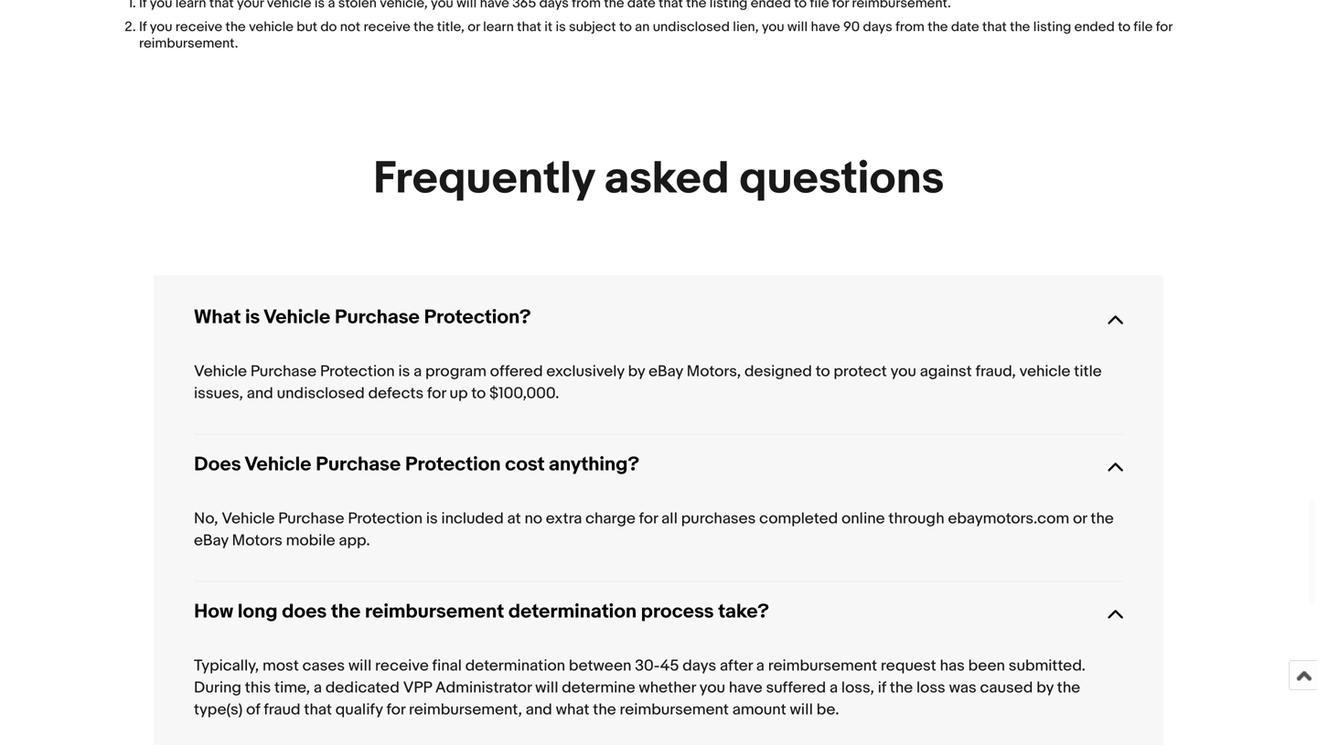 Task type: locate. For each thing, give the bounding box(es) containing it.
determination up between
[[508, 601, 637, 623]]

0 horizontal spatial and
[[247, 384, 273, 403]]

defects
[[368, 384, 424, 403]]

offered
[[490, 362, 543, 381]]

vehicle right what
[[264, 306, 330, 328]]

0 vertical spatial reimbursement
[[365, 601, 504, 623]]

receive
[[175, 19, 222, 35], [364, 19, 411, 35], [375, 657, 429, 676]]

is inside vehicle purchase protection is a program offered exclusively by ebay motors, designed to protect you against fraud, vehicle title issues, and undisclosed defects for up to $100,000.
[[398, 362, 410, 381]]

0 vertical spatial determination
[[508, 601, 637, 623]]

1 horizontal spatial or
[[1073, 510, 1087, 529]]

receive inside typically, most cases will receive final determination between 30-45 days after a reimbursement request has been submitted. during this time, a dedicated vpp administrator will determine whether you have suffered a loss, if the loss was caused by the type(s) of fraud that qualify for                 reimbursement, and what the reimbursement amount will be.
[[375, 657, 429, 676]]

1 vertical spatial by
[[1037, 679, 1054, 698]]

learn
[[483, 19, 514, 35]]

protection inside dropdown button
[[405, 453, 501, 475]]

determination up "administrator"
[[465, 657, 565, 676]]

reimbursement up the final
[[365, 601, 504, 623]]

0 horizontal spatial have
[[729, 679, 763, 698]]

0 horizontal spatial by
[[628, 362, 645, 381]]

date
[[951, 19, 979, 35]]

by
[[628, 362, 645, 381], [1037, 679, 1054, 698]]

a inside vehicle purchase protection is a program offered exclusively by ebay motors, designed to protect you against fraud, vehicle title issues, and undisclosed defects for up to $100,000.
[[414, 362, 422, 381]]

reimbursement.
[[139, 35, 238, 52]]

you
[[150, 19, 172, 35], [762, 19, 785, 35], [891, 362, 917, 381], [700, 679, 725, 698]]

after
[[720, 657, 753, 676]]

is inside what is vehicle purchase protection? dropdown button
[[245, 306, 260, 328]]

0 horizontal spatial vehicle
[[249, 19, 294, 35]]

1 horizontal spatial undisclosed
[[653, 19, 730, 35]]

0 horizontal spatial days
[[683, 657, 716, 676]]

and right issues,
[[247, 384, 273, 403]]

between
[[569, 657, 632, 676]]

what is vehicle purchase protection?
[[194, 306, 531, 328]]

vehicle left title
[[1020, 362, 1071, 381]]

determine
[[562, 679, 635, 698]]

protection?
[[424, 306, 531, 328]]

0 horizontal spatial undisclosed
[[277, 384, 365, 403]]

a right after
[[756, 657, 765, 676]]

0 vertical spatial undisclosed
[[653, 19, 730, 35]]

will right lien,
[[788, 19, 808, 35]]

determination
[[508, 601, 637, 623], [465, 657, 565, 676]]

vehicle right does
[[245, 453, 312, 475]]

that left it
[[517, 19, 541, 35]]

for inside vehicle purchase protection is a program offered exclusively by ebay motors, designed to protect you against fraud, vehicle title issues, and undisclosed defects for up to $100,000.
[[427, 384, 446, 403]]

1 vertical spatial and
[[526, 701, 552, 720]]

and inside vehicle purchase protection is a program offered exclusively by ebay motors, designed to protect you against fraud, vehicle title issues, and undisclosed defects for up to $100,000.
[[247, 384, 273, 403]]

or right ebaymotors.com
[[1073, 510, 1087, 529]]

you left against
[[891, 362, 917, 381]]

0 horizontal spatial ebay
[[194, 531, 228, 551]]

purchase
[[335, 306, 420, 328], [251, 362, 317, 381], [316, 453, 401, 475], [278, 510, 344, 529]]

the
[[225, 19, 246, 35], [414, 19, 434, 35], [928, 19, 948, 35], [1010, 19, 1030, 35], [1091, 510, 1114, 529], [331, 601, 361, 623], [890, 679, 913, 698], [1057, 679, 1081, 698], [593, 701, 616, 720]]

0 vertical spatial protection
[[320, 362, 395, 381]]

2 horizontal spatial reimbursement
[[768, 657, 877, 676]]

if
[[139, 19, 147, 35]]

0 horizontal spatial or
[[468, 19, 480, 35]]

vehicle
[[249, 19, 294, 35], [1020, 362, 1071, 381]]

1 vertical spatial have
[[729, 679, 763, 698]]

ended
[[1075, 19, 1115, 35]]

purchase inside the no, vehicle purchase protection is included at no extra charge for all purchases completed online through ebaymotors.com or the ebay motors mobile app.
[[278, 510, 344, 529]]

for left up
[[427, 384, 446, 403]]

vehicle
[[264, 306, 330, 328], [194, 362, 247, 381], [245, 453, 312, 475], [222, 510, 275, 529]]

have left 90
[[811, 19, 840, 35]]

how
[[194, 601, 233, 623]]

you right if
[[150, 19, 172, 35]]

a up be.
[[830, 679, 838, 698]]

ebay down what is vehicle purchase protection? dropdown button
[[649, 362, 683, 381]]

30-
[[635, 657, 660, 676]]

0 vertical spatial days
[[863, 19, 893, 35]]

what
[[556, 701, 590, 720]]

anything?
[[549, 453, 639, 475]]

receive right if
[[175, 19, 222, 35]]

0 vertical spatial ebay
[[649, 362, 683, 381]]

and inside typically, most cases will receive final determination between 30-45 days after a reimbursement request has been submitted. during this time, a dedicated vpp administrator will determine whether you have suffered a loss, if the loss was caused by the type(s) of fraud that qualify for                 reimbursement, and what the reimbursement amount will be.
[[526, 701, 552, 720]]

ebay inside vehicle purchase protection is a program offered exclusively by ebay motors, designed to protect you against fraud, vehicle title issues, and undisclosed defects for up to $100,000.
[[649, 362, 683, 381]]

days right 90
[[863, 19, 893, 35]]

ebay inside the no, vehicle purchase protection is included at no extra charge for all purchases completed online through ebaymotors.com or the ebay motors mobile app.
[[194, 531, 228, 551]]

vehicle inside what is vehicle purchase protection? dropdown button
[[264, 306, 330, 328]]

take?
[[718, 601, 769, 623]]

lien,
[[733, 19, 759, 35]]

1 horizontal spatial have
[[811, 19, 840, 35]]

is right what
[[245, 306, 260, 328]]

0 horizontal spatial that
[[304, 701, 332, 720]]

1 vertical spatial undisclosed
[[277, 384, 365, 403]]

of
[[246, 701, 260, 720]]

you down after
[[700, 679, 725, 698]]

an
[[635, 19, 650, 35]]

$100,000.
[[489, 384, 559, 403]]

protection inside vehicle purchase protection is a program offered exclusively by ebay motors, designed to protect you against fraud, vehicle title issues, and undisclosed defects for up to $100,000.
[[320, 362, 395, 381]]

1 vertical spatial or
[[1073, 510, 1087, 529]]

protection up app.
[[348, 510, 423, 529]]

is inside the no, vehicle purchase protection is included at no extra charge for all purchases completed online through ebaymotors.com or the ebay motors mobile app.
[[426, 510, 438, 529]]

does
[[282, 601, 327, 623]]

protection for is
[[348, 510, 423, 529]]

2 vertical spatial reimbursement
[[620, 701, 729, 720]]

1 vertical spatial determination
[[465, 657, 565, 676]]

a up 'defects'
[[414, 362, 422, 381]]

no, vehicle purchase protection is included at no extra charge for all purchases completed online through ebaymotors.com or the ebay motors mobile app.
[[194, 510, 1114, 551]]

vehicle up issues,
[[194, 362, 247, 381]]

or right title,
[[468, 19, 480, 35]]

0 horizontal spatial reimbursement
[[365, 601, 504, 623]]

to
[[619, 19, 632, 35], [1118, 19, 1131, 35], [816, 362, 830, 381], [471, 384, 486, 403]]

protection for cost
[[405, 453, 501, 475]]

mobile
[[286, 531, 335, 551]]

how long does the reimbursement determination process take?
[[194, 601, 769, 623]]

no,
[[194, 510, 218, 529]]

by down submitted.
[[1037, 679, 1054, 698]]

to left an
[[619, 19, 632, 35]]

ebay
[[649, 362, 683, 381], [194, 531, 228, 551]]

have inside if you receive the vehicle but do not receive the title, or learn that it is subject to an undisclosed lien, you will have 90 days from the date that the listing ended to file for reimbursement.
[[811, 19, 840, 35]]

2 vertical spatial protection
[[348, 510, 423, 529]]

completed
[[759, 510, 838, 529]]

will down suffered
[[790, 701, 813, 720]]

1 horizontal spatial by
[[1037, 679, 1054, 698]]

reimbursement down whether
[[620, 701, 729, 720]]

the inside the no, vehicle purchase protection is included at no extra charge for all purchases completed online through ebaymotors.com or the ebay motors mobile app.
[[1091, 510, 1114, 529]]

or inside the no, vehicle purchase protection is included at no extra charge for all purchases completed online through ebaymotors.com or the ebay motors mobile app.
[[1073, 510, 1087, 529]]

all
[[662, 510, 678, 529]]

0 vertical spatial and
[[247, 384, 273, 403]]

title,
[[437, 19, 465, 35]]

suffered
[[766, 679, 826, 698]]

amount
[[732, 701, 786, 720]]

for
[[1156, 19, 1173, 35], [427, 384, 446, 403], [639, 510, 658, 529], [386, 701, 405, 720]]

type(s)
[[194, 701, 243, 720]]

what is vehicle purchase protection? button
[[194, 304, 1123, 346]]

protection up included
[[405, 453, 501, 475]]

reimbursement
[[365, 601, 504, 623], [768, 657, 877, 676], [620, 701, 729, 720]]

0 vertical spatial have
[[811, 19, 840, 35]]

undisclosed right an
[[653, 19, 730, 35]]

vehicle inside vehicle purchase protection is a program offered exclusively by ebay motors, designed to protect you against fraud, vehicle title issues, and undisclosed defects for up to $100,000.
[[1020, 362, 1071, 381]]

1 horizontal spatial days
[[863, 19, 893, 35]]

and
[[247, 384, 273, 403], [526, 701, 552, 720]]

0 vertical spatial or
[[468, 19, 480, 35]]

for down "vpp"
[[386, 701, 405, 720]]

days
[[863, 19, 893, 35], [683, 657, 716, 676]]

do
[[320, 19, 337, 35]]

up
[[450, 384, 468, 403]]

at
[[507, 510, 521, 529]]

issues,
[[194, 384, 243, 403]]

by inside typically, most cases will receive final determination between 30-45 days after a reimbursement request has been submitted. during this time, a dedicated vpp administrator will determine whether you have suffered a loss, if the loss was caused by the type(s) of fraud that qualify for                 reimbursement, and what the reimbursement amount will be.
[[1037, 679, 1054, 698]]

final
[[432, 657, 462, 676]]

1 vertical spatial ebay
[[194, 531, 228, 551]]

is
[[556, 19, 566, 35], [245, 306, 260, 328], [398, 362, 410, 381], [426, 510, 438, 529]]

protection inside the no, vehicle purchase protection is included at no extra charge for all purchases completed online through ebaymotors.com or the ebay motors mobile app.
[[348, 510, 423, 529]]

is right it
[[556, 19, 566, 35]]

ebay down no,
[[194, 531, 228, 551]]

protection up 'defects'
[[320, 362, 395, 381]]

and left what
[[526, 701, 552, 720]]

that inside typically, most cases will receive final determination between 30-45 days after a reimbursement request has been submitted. during this time, a dedicated vpp administrator will determine whether you have suffered a loss, if the loss was caused by the type(s) of fraud that qualify for                 reimbursement, and what the reimbursement amount will be.
[[304, 701, 332, 720]]

request
[[881, 657, 937, 676]]

by right exclusively
[[628, 362, 645, 381]]

determination inside typically, most cases will receive final determination between 30-45 days after a reimbursement request has been submitted. during this time, a dedicated vpp administrator will determine whether you have suffered a loss, if the loss was caused by the type(s) of fraud that qualify for                 reimbursement, and what the reimbursement amount will be.
[[465, 657, 565, 676]]

or inside if you receive the vehicle but do not receive the title, or learn that it is subject to an undisclosed lien, you will have 90 days from the date that the listing ended to file for reimbursement.
[[468, 19, 480, 35]]

you inside typically, most cases will receive final determination between 30-45 days after a reimbursement request has been submitted. during this time, a dedicated vpp administrator will determine whether you have suffered a loss, if the loss was caused by the type(s) of fraud that qualify for                 reimbursement, and what the reimbursement amount will be.
[[700, 679, 725, 698]]

days inside if you receive the vehicle but do not receive the title, or learn that it is subject to an undisclosed lien, you will have 90 days from the date that the listing ended to file for reimbursement.
[[863, 19, 893, 35]]

receive up "vpp"
[[375, 657, 429, 676]]

undisclosed inside vehicle purchase protection is a program offered exclusively by ebay motors, designed to protect you against fraud, vehicle title issues, and undisclosed defects for up to $100,000.
[[277, 384, 365, 403]]

1 horizontal spatial reimbursement
[[620, 701, 729, 720]]

listing
[[1033, 19, 1072, 35]]

have down after
[[729, 679, 763, 698]]

purchase inside vehicle purchase protection is a program offered exclusively by ebay motors, designed to protect you against fraud, vehicle title issues, and undisclosed defects for up to $100,000.
[[251, 362, 317, 381]]

vehicle up motors
[[222, 510, 275, 529]]

exclusively
[[547, 362, 625, 381]]

that
[[517, 19, 541, 35], [982, 19, 1007, 35], [304, 701, 332, 720]]

designed
[[745, 362, 812, 381]]

dedicated
[[326, 679, 400, 698]]

1 vertical spatial protection
[[405, 453, 501, 475]]

been
[[968, 657, 1005, 676]]

reimbursement up suffered
[[768, 657, 877, 676]]

is up 'defects'
[[398, 362, 410, 381]]

vehicle left the but
[[249, 19, 294, 35]]

is inside if you receive the vehicle but do not receive the title, or learn that it is subject to an undisclosed lien, you will have 90 days from the date that the listing ended to file for reimbursement.
[[556, 19, 566, 35]]

receive right not
[[364, 19, 411, 35]]

during
[[194, 679, 241, 698]]

1 vertical spatial vehicle
[[1020, 362, 1071, 381]]

process
[[641, 601, 714, 623]]

this
[[245, 679, 271, 698]]

1 horizontal spatial ebay
[[649, 362, 683, 381]]

that down time,
[[304, 701, 332, 720]]

1 horizontal spatial and
[[526, 701, 552, 720]]

undisclosed left 'defects'
[[277, 384, 365, 403]]

that right date
[[982, 19, 1007, 35]]

questions
[[739, 152, 944, 203]]

days right 45
[[683, 657, 716, 676]]

1 vertical spatial days
[[683, 657, 716, 676]]

for left all
[[639, 510, 658, 529]]

is left included
[[426, 510, 438, 529]]

1 horizontal spatial vehicle
[[1020, 362, 1071, 381]]

0 vertical spatial vehicle
[[249, 19, 294, 35]]

a
[[414, 362, 422, 381], [756, 657, 765, 676], [314, 679, 322, 698], [830, 679, 838, 698]]

no
[[525, 510, 542, 529]]

does vehicle purchase protection cost anything? button
[[194, 451, 1123, 494]]

will
[[788, 19, 808, 35], [348, 657, 372, 676], [535, 679, 558, 698], [790, 701, 813, 720]]

0 vertical spatial by
[[628, 362, 645, 381]]

for inside the no, vehicle purchase protection is included at no extra charge for all purchases completed online through ebaymotors.com or the ebay motors mobile app.
[[639, 510, 658, 529]]

for right file
[[1156, 19, 1173, 35]]



Task type: describe. For each thing, give the bounding box(es) containing it.
ebaymotors.com
[[948, 510, 1070, 529]]

cost
[[505, 453, 545, 475]]

cases
[[302, 657, 345, 676]]

typically, most cases will receive final determination between 30-45 days after a reimbursement request has been submitted. during this time, a dedicated vpp administrator will determine whether you have suffered a loss, if the loss was caused by the type(s) of fraud that qualify for                 reimbursement, and what the reimbursement amount will be.
[[194, 657, 1086, 720]]

purchases
[[681, 510, 756, 529]]

extra
[[546, 510, 582, 529]]

charge
[[586, 510, 636, 529]]

vehicle inside vehicle purchase protection is a program offered exclusively by ebay motors, designed to protect you against fraud, vehicle title issues, and undisclosed defects for up to $100,000.
[[194, 362, 247, 381]]

from
[[896, 19, 925, 35]]

time,
[[274, 679, 310, 698]]

does
[[194, 453, 241, 475]]

loss,
[[842, 679, 874, 698]]

has
[[940, 657, 965, 676]]

90
[[843, 19, 860, 35]]

not
[[340, 19, 361, 35]]

have inside typically, most cases will receive final determination between 30-45 days after a reimbursement request has been submitted. during this time, a dedicated vpp administrator will determine whether you have suffered a loss, if the loss was caused by the type(s) of fraud that qualify for                 reimbursement, and what the reimbursement amount will be.
[[729, 679, 763, 698]]

protect
[[834, 362, 887, 381]]

does vehicle purchase protection cost anything?
[[194, 453, 639, 475]]

fraud
[[264, 701, 301, 720]]

for inside typically, most cases will receive final determination between 30-45 days after a reimbursement request has been submitted. during this time, a dedicated vpp administrator will determine whether you have suffered a loss, if the loss was caused by the type(s) of fraud that qualify for                 reimbursement, and what the reimbursement amount will be.
[[386, 701, 405, 720]]

to right up
[[471, 384, 486, 403]]

vehicle inside does vehicle purchase protection cost anything? dropdown button
[[245, 453, 312, 475]]

a down cases
[[314, 679, 322, 698]]

for inside if you receive the vehicle but do not receive the title, or learn that it is subject to an undisclosed lien, you will have 90 days from the date that the listing ended to file for reimbursement.
[[1156, 19, 1173, 35]]

motors,
[[687, 362, 741, 381]]

you right lien,
[[762, 19, 785, 35]]

title
[[1074, 362, 1102, 381]]

undisclosed inside if you receive the vehicle but do not receive the title, or learn that it is subject to an undisclosed lien, you will have 90 days from the date that the listing ended to file for reimbursement.
[[653, 19, 730, 35]]

subject
[[569, 19, 616, 35]]

the inside dropdown button
[[331, 601, 361, 623]]

frequently asked questions
[[373, 152, 944, 203]]

submitted.
[[1009, 657, 1086, 676]]

if you receive the vehicle but do not receive the title, or learn that it is subject to an undisclosed lien, you will have 90 days from the date that the listing ended to file for reimbursement.
[[139, 19, 1173, 52]]

reimbursement inside dropdown button
[[365, 601, 504, 623]]

app.
[[339, 531, 370, 551]]

online
[[842, 510, 885, 529]]

through
[[889, 510, 945, 529]]

45
[[660, 657, 679, 676]]

you inside vehicle purchase protection is a program offered exclusively by ebay motors, designed to protect you against fraud, vehicle title issues, and undisclosed defects for up to $100,000.
[[891, 362, 917, 381]]

will up 'dedicated'
[[348, 657, 372, 676]]

included
[[441, 510, 504, 529]]

vpp
[[403, 679, 432, 698]]

will up what
[[535, 679, 558, 698]]

if
[[878, 679, 886, 698]]

by inside vehicle purchase protection is a program offered exclusively by ebay motors, designed to protect you against fraud, vehicle title issues, and undisclosed defects for up to $100,000.
[[628, 362, 645, 381]]

most
[[263, 657, 299, 676]]

to left protect
[[816, 362, 830, 381]]

loss
[[917, 679, 946, 698]]

motors
[[232, 531, 283, 551]]

to left file
[[1118, 19, 1131, 35]]

was
[[949, 679, 977, 698]]

be.
[[817, 701, 839, 720]]

vehicle purchase protection is a program offered exclusively by ebay motors, designed to protect you against fraud, vehicle title issues, and undisclosed defects for up to $100,000.
[[194, 362, 1102, 403]]

program
[[425, 362, 487, 381]]

vehicle inside if you receive the vehicle but do not receive the title, or learn that it is subject to an undisclosed lien, you will have 90 days from the date that the listing ended to file for reimbursement.
[[249, 19, 294, 35]]

fraud,
[[976, 362, 1016, 381]]

long
[[238, 601, 278, 623]]

days inside typically, most cases will receive final determination between 30-45 days after a reimbursement request has been submitted. during this time, a dedicated vpp administrator will determine whether you have suffered a loss, if the loss was caused by the type(s) of fraud that qualify for                 reimbursement, and what the reimbursement amount will be.
[[683, 657, 716, 676]]

file
[[1134, 19, 1153, 35]]

but
[[297, 19, 317, 35]]

1 vertical spatial reimbursement
[[768, 657, 877, 676]]

1 horizontal spatial that
[[517, 19, 541, 35]]

against
[[920, 362, 972, 381]]

vehicle inside the no, vehicle purchase protection is included at no extra charge for all purchases completed online through ebaymotors.com or the ebay motors mobile app.
[[222, 510, 275, 529]]

will inside if you receive the vehicle but do not receive the title, or learn that it is subject to an undisclosed lien, you will have 90 days from the date that the listing ended to file for reimbursement.
[[788, 19, 808, 35]]

frequently
[[373, 152, 595, 203]]

2 horizontal spatial that
[[982, 19, 1007, 35]]

typically,
[[194, 657, 259, 676]]

whether
[[639, 679, 696, 698]]

asked
[[604, 152, 730, 203]]

determination inside dropdown button
[[508, 601, 637, 623]]

qualify
[[336, 701, 383, 720]]

how long does the reimbursement determination process take? button
[[194, 599, 1123, 641]]

reimbursement,
[[409, 701, 522, 720]]

it
[[545, 19, 553, 35]]

what
[[194, 306, 241, 328]]

administrator
[[435, 679, 532, 698]]

caused
[[980, 679, 1033, 698]]



Task type: vqa. For each thing, say whether or not it's contained in the screenshot.
top vehicle
yes



